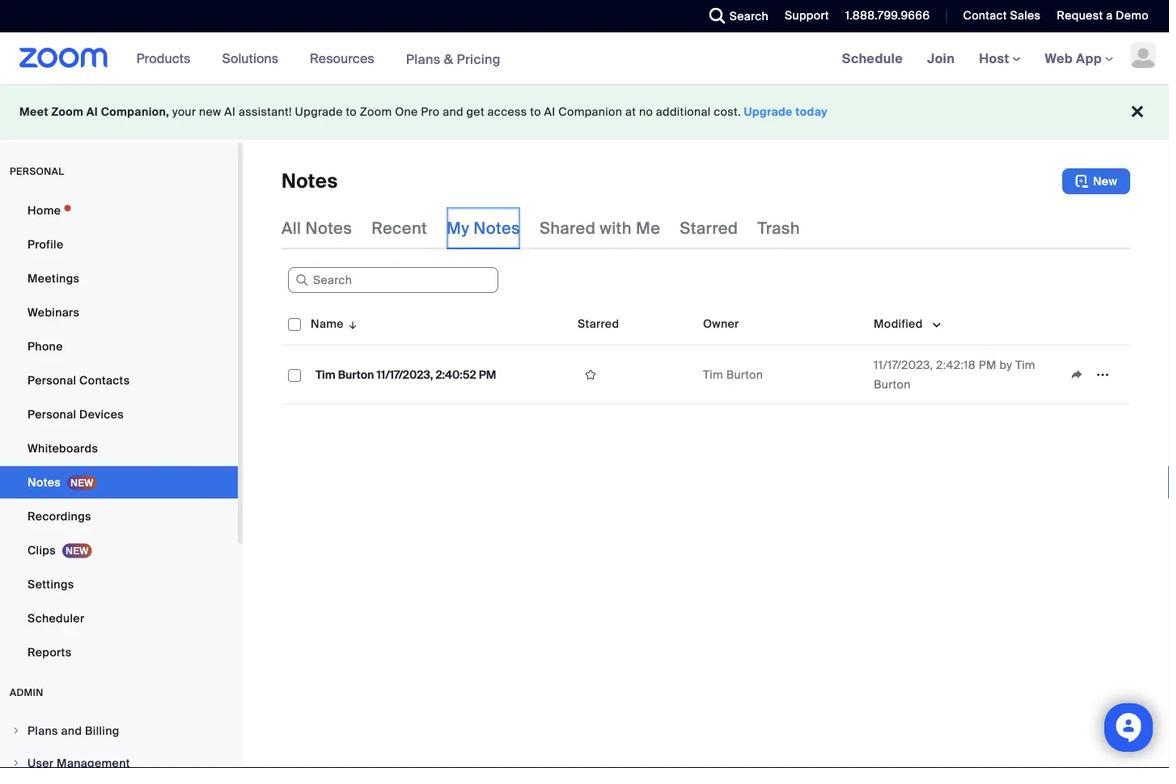 Task type: locate. For each thing, give the bounding box(es) containing it.
burton down owner
[[727, 367, 764, 382]]

search button
[[698, 0, 773, 32]]

11/17/2023, down the modified
[[874, 357, 933, 372]]

plans inside menu item
[[28, 723, 58, 738]]

0 horizontal spatial burton
[[338, 367, 374, 382]]

plans down the admin
[[28, 723, 58, 738]]

burton for tim burton
[[727, 367, 764, 382]]

burton down the modified
[[874, 377, 911, 392]]

plans for plans and billing
[[28, 723, 58, 738]]

1 ai from the left
[[86, 104, 98, 119]]

burton down arrow down image
[[338, 367, 374, 382]]

burton inside tim burton 11/17/2023, 2:40:52 pm button
[[338, 367, 374, 382]]

1 horizontal spatial ai
[[224, 104, 236, 119]]

host button
[[980, 50, 1021, 67]]

application
[[282, 303, 1131, 405], [1064, 363, 1124, 387]]

join link
[[916, 32, 967, 84]]

2 upgrade from the left
[[744, 104, 793, 119]]

notes up recordings
[[28, 475, 61, 490]]

1 right image from the top
[[11, 726, 21, 736]]

tim
[[1016, 357, 1036, 372], [316, 367, 336, 382], [703, 367, 724, 382]]

search
[[730, 8, 769, 23]]

personal down phone
[[28, 373, 76, 388]]

upgrade today link
[[744, 104, 828, 119]]

solutions
[[222, 50, 279, 67]]

personal for personal contacts
[[28, 373, 76, 388]]

to right access
[[530, 104, 541, 119]]

zoom left the one
[[360, 104, 392, 119]]

ai left companion,
[[86, 104, 98, 119]]

tim burton 11/17/2023, 2:40:52 pm button
[[311, 364, 501, 385]]

my notes
[[447, 218, 520, 238]]

assistant!
[[239, 104, 292, 119]]

2 to from the left
[[530, 104, 541, 119]]

menu item
[[0, 748, 238, 768]]

burton
[[338, 367, 374, 382], [727, 367, 764, 382], [874, 377, 911, 392]]

0 horizontal spatial to
[[346, 104, 357, 119]]

whiteboards
[[28, 441, 98, 456]]

personal devices link
[[0, 398, 238, 431]]

plans
[[406, 50, 441, 67], [28, 723, 58, 738]]

plans inside product information navigation
[[406, 50, 441, 67]]

cost.
[[714, 104, 741, 119]]

2 zoom from the left
[[360, 104, 392, 119]]

and left billing
[[61, 723, 82, 738]]

meet
[[19, 104, 48, 119]]

pm
[[979, 357, 997, 372], [479, 367, 496, 382]]

plans and billing
[[28, 723, 119, 738]]

1.888.799.9666 button
[[834, 0, 934, 32], [846, 8, 930, 23]]

plans & pricing link
[[406, 50, 501, 67], [406, 50, 501, 67]]

and left 'get'
[[443, 104, 464, 119]]

burton inside 11/17/2023, 2:42:18 pm by tim burton
[[874, 377, 911, 392]]

web app button
[[1045, 50, 1114, 67]]

1.888.799.9666 button up schedule
[[834, 0, 934, 32]]

tim right by
[[1016, 357, 1036, 372]]

zoom
[[51, 104, 84, 119], [360, 104, 392, 119]]

tabs of all notes page tab list
[[282, 207, 800, 249]]

1 horizontal spatial tim
[[703, 367, 724, 382]]

2 personal from the top
[[28, 407, 76, 422]]

schedule link
[[830, 32, 916, 84]]

ai right new
[[224, 104, 236, 119]]

application containing name
[[282, 303, 1131, 405]]

1 horizontal spatial plans
[[406, 50, 441, 67]]

owner
[[703, 316, 739, 331]]

1 horizontal spatial upgrade
[[744, 104, 793, 119]]

tim burton
[[703, 367, 764, 382]]

2:40:52
[[436, 367, 476, 382]]

banner
[[0, 32, 1170, 85]]

products
[[136, 50, 191, 67]]

more options for tim burton 11/17/2023, 2:40:52 pm image
[[1090, 367, 1116, 382]]

request
[[1057, 8, 1104, 23]]

zoom right meet
[[51, 104, 84, 119]]

personal contacts
[[28, 373, 130, 388]]

meetings
[[28, 271, 80, 286]]

plans and billing menu item
[[0, 716, 238, 746]]

0 vertical spatial right image
[[11, 726, 21, 736]]

companion
[[559, 104, 623, 119]]

1 personal from the top
[[28, 373, 76, 388]]

upgrade down product information navigation
[[295, 104, 343, 119]]

0 horizontal spatial starred
[[578, 316, 619, 331]]

tim down name
[[316, 367, 336, 382]]

demo
[[1116, 8, 1149, 23]]

contact sales link
[[951, 0, 1045, 32], [964, 8, 1041, 23]]

1.888.799.9666
[[846, 8, 930, 23]]

ai left companion
[[544, 104, 556, 119]]

11/17/2023, inside 11/17/2023, 2:42:18 pm by tim burton
[[874, 357, 933, 372]]

and
[[443, 104, 464, 119], [61, 723, 82, 738]]

support
[[785, 8, 829, 23]]

to
[[346, 104, 357, 119], [530, 104, 541, 119]]

0 vertical spatial personal
[[28, 373, 76, 388]]

0 horizontal spatial tim
[[316, 367, 336, 382]]

and inside meet zoom ai companion, footer
[[443, 104, 464, 119]]

notes right all
[[306, 218, 352, 238]]

11/17/2023, 2:42:18 pm by tim burton
[[874, 357, 1036, 392]]

1 horizontal spatial and
[[443, 104, 464, 119]]

1 vertical spatial plans
[[28, 723, 58, 738]]

app
[[1077, 50, 1102, 67]]

0 vertical spatial and
[[443, 104, 464, 119]]

contact sales
[[964, 8, 1041, 23]]

starred
[[680, 218, 738, 238], [578, 316, 619, 331]]

2 horizontal spatial tim
[[1016, 357, 1036, 372]]

personal
[[28, 373, 76, 388], [28, 407, 76, 422]]

0 vertical spatial plans
[[406, 50, 441, 67]]

1 zoom from the left
[[51, 104, 84, 119]]

upgrade right cost. at the top right of the page
[[744, 104, 793, 119]]

upgrade
[[295, 104, 343, 119], [744, 104, 793, 119]]

1 vertical spatial starred
[[578, 316, 619, 331]]

personal up whiteboards
[[28, 407, 76, 422]]

pm inside button
[[479, 367, 496, 382]]

new button
[[1063, 168, 1131, 194]]

Search text field
[[288, 267, 499, 293]]

ai
[[86, 104, 98, 119], [224, 104, 236, 119], [544, 104, 556, 119]]

0 horizontal spatial 11/17/2023,
[[377, 367, 433, 382]]

0 horizontal spatial and
[[61, 723, 82, 738]]

0 horizontal spatial upgrade
[[295, 104, 343, 119]]

plans left & at the left of the page
[[406, 50, 441, 67]]

right image
[[11, 726, 21, 736], [11, 758, 21, 768]]

to down resources dropdown button
[[346, 104, 357, 119]]

notes
[[282, 169, 338, 194], [306, 218, 352, 238], [474, 218, 520, 238], [28, 475, 61, 490]]

right image inside plans and billing menu item
[[11, 726, 21, 736]]

0 horizontal spatial pm
[[479, 367, 496, 382]]

personal devices
[[28, 407, 124, 422]]

1 horizontal spatial burton
[[727, 367, 764, 382]]

11/17/2023, left "2:40:52"
[[377, 367, 433, 382]]

1 horizontal spatial 11/17/2023,
[[874, 357, 933, 372]]

zoom logo image
[[19, 48, 108, 68]]

2 horizontal spatial ai
[[544, 104, 556, 119]]

0 vertical spatial starred
[[680, 218, 738, 238]]

meetings link
[[0, 262, 238, 295]]

2 ai from the left
[[224, 104, 236, 119]]

1 vertical spatial right image
[[11, 758, 21, 768]]

settings
[[28, 577, 74, 592]]

contacts
[[79, 373, 130, 388]]

all notes
[[282, 218, 352, 238]]

banner containing products
[[0, 32, 1170, 85]]

access
[[488, 104, 527, 119]]

meet zoom ai companion, your new ai assistant! upgrade to zoom one pro and get access to ai companion at no additional cost. upgrade today
[[19, 104, 828, 119]]

starred right me
[[680, 218, 738, 238]]

0 horizontal spatial zoom
[[51, 104, 84, 119]]

webinars
[[28, 305, 80, 320]]

1 vertical spatial personal
[[28, 407, 76, 422]]

2 horizontal spatial burton
[[874, 377, 911, 392]]

1 vertical spatial and
[[61, 723, 82, 738]]

1 horizontal spatial starred
[[680, 218, 738, 238]]

0 horizontal spatial plans
[[28, 723, 58, 738]]

1 to from the left
[[346, 104, 357, 119]]

notes link
[[0, 466, 238, 499]]

tim burton 11/17/2023, 2:40:52 pm unstarred image
[[578, 367, 604, 382]]

1 horizontal spatial zoom
[[360, 104, 392, 119]]

0 horizontal spatial ai
[[86, 104, 98, 119]]

pm right "2:40:52"
[[479, 367, 496, 382]]

pm left by
[[979, 357, 997, 372]]

starred up tim burton 11/17/2023, 2:40:52 pm unstarred 'icon'
[[578, 316, 619, 331]]

11/17/2023,
[[874, 357, 933, 372], [377, 367, 433, 382]]

tim inside button
[[316, 367, 336, 382]]

1 horizontal spatial pm
[[979, 357, 997, 372]]

meetings navigation
[[830, 32, 1170, 85]]

notes right my
[[474, 218, 520, 238]]

tim down owner
[[703, 367, 724, 382]]

phone
[[28, 339, 63, 354]]

1 horizontal spatial to
[[530, 104, 541, 119]]

2 right image from the top
[[11, 758, 21, 768]]

new
[[199, 104, 221, 119]]

personal for personal devices
[[28, 407, 76, 422]]

tim for tim burton 11/17/2023, 2:40:52 pm
[[316, 367, 336, 382]]



Task type: describe. For each thing, give the bounding box(es) containing it.
shared
[[540, 218, 596, 238]]

notes up all notes
[[282, 169, 338, 194]]

personal contacts link
[[0, 364, 238, 397]]

host
[[980, 50, 1013, 67]]

1.888.799.9666 button up schedule link
[[846, 8, 930, 23]]

recent
[[372, 218, 427, 238]]

scheduler link
[[0, 602, 238, 635]]

get
[[467, 104, 485, 119]]

notes inside personal menu 'menu'
[[28, 475, 61, 490]]

clips
[[28, 543, 56, 558]]

personal
[[10, 165, 64, 178]]

personal menu menu
[[0, 194, 238, 670]]

with
[[600, 218, 632, 238]]

webinars link
[[0, 296, 238, 329]]

resources
[[310, 50, 374, 67]]

recordings
[[28, 509, 91, 524]]

your
[[172, 104, 196, 119]]

modified
[[874, 316, 923, 331]]

reports
[[28, 645, 72, 660]]

settings link
[[0, 568, 238, 601]]

admin
[[10, 686, 44, 699]]

1 upgrade from the left
[[295, 104, 343, 119]]

2:42:18
[[937, 357, 976, 372]]

tim for tim burton
[[703, 367, 724, 382]]

recordings link
[[0, 500, 238, 533]]

profile
[[28, 237, 64, 252]]

scheduler
[[28, 611, 85, 626]]

at
[[626, 104, 636, 119]]

additional
[[656, 104, 711, 119]]

products button
[[136, 32, 198, 84]]

&
[[444, 50, 454, 67]]

today
[[796, 104, 828, 119]]

arrow down image
[[344, 314, 359, 333]]

resources button
[[310, 32, 382, 84]]

whiteboards link
[[0, 432, 238, 465]]

trash
[[758, 218, 800, 238]]

starred inside "tabs of all notes page" "tab list"
[[680, 218, 738, 238]]

by
[[1000, 357, 1013, 372]]

pro
[[421, 104, 440, 119]]

starred inside application
[[578, 316, 619, 331]]

burton for tim burton 11/17/2023, 2:40:52 pm
[[338, 367, 374, 382]]

clips link
[[0, 534, 238, 567]]

and inside menu item
[[61, 723, 82, 738]]

contact
[[964, 8, 1008, 23]]

plans & pricing
[[406, 50, 501, 67]]

home
[[28, 203, 61, 218]]

admin menu menu
[[0, 716, 238, 768]]

sales
[[1011, 8, 1041, 23]]

reports link
[[0, 636, 238, 669]]

tim burton 11/17/2023, 2:40:52 pm
[[316, 367, 496, 382]]

home link
[[0, 194, 238, 227]]

join
[[928, 50, 955, 67]]

share image
[[1064, 367, 1090, 382]]

schedule
[[842, 50, 903, 67]]

a
[[1107, 8, 1113, 23]]

web
[[1045, 50, 1073, 67]]

profile picture image
[[1131, 42, 1157, 68]]

shared with me
[[540, 218, 661, 238]]

pricing
[[457, 50, 501, 67]]

all
[[282, 218, 301, 238]]

one
[[395, 104, 418, 119]]

request a demo
[[1057, 8, 1149, 23]]

profile link
[[0, 228, 238, 261]]

tim inside 11/17/2023, 2:42:18 pm by tim burton
[[1016, 357, 1036, 372]]

plans for plans & pricing
[[406, 50, 441, 67]]

devices
[[79, 407, 124, 422]]

meet zoom ai companion, footer
[[0, 84, 1170, 140]]

me
[[636, 218, 661, 238]]

3 ai from the left
[[544, 104, 556, 119]]

new
[[1093, 174, 1118, 189]]

companion,
[[101, 104, 169, 119]]

web app
[[1045, 50, 1102, 67]]

my
[[447, 218, 470, 238]]

solutions button
[[222, 32, 286, 84]]

no
[[639, 104, 653, 119]]

product information navigation
[[124, 32, 513, 85]]

phone link
[[0, 330, 238, 363]]

billing
[[85, 723, 119, 738]]

pm inside 11/17/2023, 2:42:18 pm by tim burton
[[979, 357, 997, 372]]

name
[[311, 316, 344, 331]]

11/17/2023, inside tim burton 11/17/2023, 2:40:52 pm button
[[377, 367, 433, 382]]



Task type: vqa. For each thing, say whether or not it's contained in the screenshot.
no
yes



